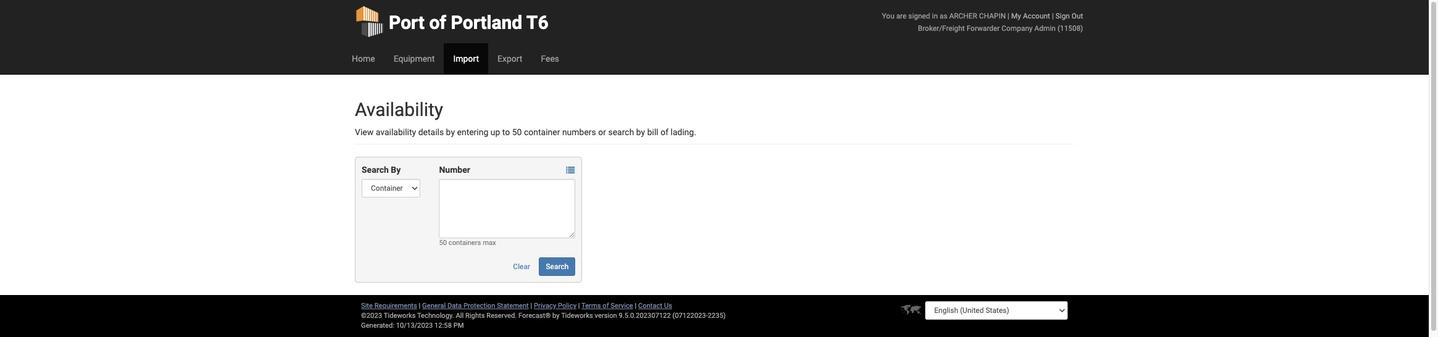 Task type: locate. For each thing, give the bounding box(es) containing it.
portland
[[451, 12, 523, 33]]

contact
[[639, 302, 663, 310]]

| left my
[[1008, 12, 1010, 20]]

| up the forecast®
[[531, 302, 532, 310]]

| left sign
[[1053, 12, 1054, 20]]

1 horizontal spatial by
[[553, 312, 560, 320]]

policy
[[558, 302, 577, 310]]

of right bill
[[661, 127, 669, 137]]

availability
[[355, 99, 443, 120]]

view availability details by entering up to 50 container numbers or search by bill of lading.
[[355, 127, 697, 137]]

import button
[[444, 43, 488, 74]]

by left bill
[[637, 127, 645, 137]]

broker/freight
[[918, 24, 965, 33]]

equipment button
[[385, 43, 444, 74]]

are
[[897, 12, 907, 20]]

import
[[454, 54, 479, 64]]

by
[[446, 127, 455, 137], [637, 127, 645, 137], [553, 312, 560, 320]]

lading.
[[671, 127, 697, 137]]

pm
[[454, 322, 464, 330]]

search
[[609, 127, 634, 137]]

search right clear button
[[546, 262, 569, 271]]

by inside site requirements | general data protection statement | privacy policy | terms of service | contact us ©2023 tideworks technology. all rights reserved. forecast® by tideworks version 9.5.0.202307122 (07122023-2235) generated: 10/13/2023 12:58 pm
[[553, 312, 560, 320]]

fees button
[[532, 43, 569, 74]]

50 containers max
[[439, 239, 496, 247]]

general
[[422, 302, 446, 310]]

2 vertical spatial of
[[603, 302, 609, 310]]

you are signed in as archer chapin | my account | sign out broker/freight forwarder company admin (11508)
[[883, 12, 1084, 33]]

1 vertical spatial of
[[661, 127, 669, 137]]

search left by
[[362, 165, 389, 175]]

containers
[[449, 239, 481, 247]]

by right "details"
[[446, 127, 455, 137]]

of
[[429, 12, 447, 33], [661, 127, 669, 137], [603, 302, 609, 310]]

|
[[1008, 12, 1010, 20], [1053, 12, 1054, 20], [419, 302, 421, 310], [531, 302, 532, 310], [578, 302, 580, 310], [635, 302, 637, 310]]

search by
[[362, 165, 401, 175]]

statement
[[497, 302, 529, 310]]

generated:
[[361, 322, 395, 330]]

entering
[[457, 127, 489, 137]]

view
[[355, 127, 374, 137]]

site
[[361, 302, 373, 310]]

50 left the containers at the bottom
[[439, 239, 447, 247]]

us
[[664, 302, 672, 310]]

data
[[448, 302, 462, 310]]

to
[[503, 127, 510, 137]]

of up version
[[603, 302, 609, 310]]

0 vertical spatial 50
[[512, 127, 522, 137]]

| left general
[[419, 302, 421, 310]]

clear
[[513, 262, 530, 271]]

| up "9.5.0.202307122"
[[635, 302, 637, 310]]

my account link
[[1012, 12, 1051, 20]]

show list image
[[566, 166, 575, 175]]

signed
[[909, 12, 931, 20]]

50 right to
[[512, 127, 522, 137]]

all
[[456, 312, 464, 320]]

site requirements | general data protection statement | privacy policy | terms of service | contact us ©2023 tideworks technology. all rights reserved. forecast® by tideworks version 9.5.0.202307122 (07122023-2235) generated: 10/13/2023 12:58 pm
[[361, 302, 726, 330]]

my
[[1012, 12, 1022, 20]]

0 horizontal spatial search
[[362, 165, 389, 175]]

forecast®
[[519, 312, 551, 320]]

search inside button
[[546, 262, 569, 271]]

you
[[883, 12, 895, 20]]

by down privacy policy link at the bottom of the page
[[553, 312, 560, 320]]

of inside site requirements | general data protection statement | privacy policy | terms of service | contact us ©2023 tideworks technology. all rights reserved. forecast® by tideworks version 9.5.0.202307122 (07122023-2235) generated: 10/13/2023 12:58 pm
[[603, 302, 609, 310]]

0 horizontal spatial 50
[[439, 239, 447, 247]]

number
[[439, 165, 470, 175]]

of right port
[[429, 12, 447, 33]]

in
[[932, 12, 938, 20]]

port
[[389, 12, 425, 33]]

2 horizontal spatial of
[[661, 127, 669, 137]]

1 vertical spatial search
[[546, 262, 569, 271]]

privacy policy link
[[534, 302, 577, 310]]

export
[[498, 54, 523, 64]]

home
[[352, 54, 375, 64]]

reserved.
[[487, 312, 517, 320]]

0 horizontal spatial by
[[446, 127, 455, 137]]

account
[[1024, 12, 1051, 20]]

1 horizontal spatial search
[[546, 262, 569, 271]]

50
[[512, 127, 522, 137], [439, 239, 447, 247]]

site requirements link
[[361, 302, 417, 310]]

0 horizontal spatial of
[[429, 12, 447, 33]]

0 vertical spatial search
[[362, 165, 389, 175]]

service
[[611, 302, 633, 310]]

search for search
[[546, 262, 569, 271]]

t6
[[527, 12, 549, 33]]

12:58
[[435, 322, 452, 330]]

search
[[362, 165, 389, 175], [546, 262, 569, 271]]

1 horizontal spatial of
[[603, 302, 609, 310]]

technology.
[[417, 312, 454, 320]]

fees
[[541, 54, 560, 64]]

1 vertical spatial 50
[[439, 239, 447, 247]]



Task type: describe. For each thing, give the bounding box(es) containing it.
0 vertical spatial of
[[429, 12, 447, 33]]

sign
[[1056, 12, 1070, 20]]

terms
[[582, 302, 601, 310]]

chapin
[[980, 12, 1006, 20]]

as
[[940, 12, 948, 20]]

Number text field
[[439, 179, 576, 238]]

up
[[491, 127, 500, 137]]

(11508)
[[1058, 24, 1084, 33]]

version
[[595, 312, 617, 320]]

requirements
[[375, 302, 417, 310]]

10/13/2023
[[396, 322, 433, 330]]

| up tideworks
[[578, 302, 580, 310]]

forwarder
[[967, 24, 1000, 33]]

2235)
[[708, 312, 726, 320]]

clear button
[[507, 258, 537, 276]]

tideworks
[[561, 312, 593, 320]]

or
[[599, 127, 606, 137]]

search for search by
[[362, 165, 389, 175]]

protection
[[464, 302, 496, 310]]

archer
[[950, 12, 978, 20]]

out
[[1072, 12, 1084, 20]]

numbers
[[563, 127, 596, 137]]

2 horizontal spatial by
[[637, 127, 645, 137]]

company
[[1002, 24, 1033, 33]]

by
[[391, 165, 401, 175]]

home button
[[343, 43, 385, 74]]

export button
[[488, 43, 532, 74]]

bill
[[648, 127, 659, 137]]

search button
[[539, 258, 576, 276]]

details
[[418, 127, 444, 137]]

port of portland t6 link
[[355, 0, 549, 43]]

general data protection statement link
[[422, 302, 529, 310]]

contact us link
[[639, 302, 672, 310]]

sign out link
[[1056, 12, 1084, 20]]

1 horizontal spatial 50
[[512, 127, 522, 137]]

container
[[524, 127, 560, 137]]

rights
[[466, 312, 485, 320]]

terms of service link
[[582, 302, 633, 310]]

max
[[483, 239, 496, 247]]

admin
[[1035, 24, 1056, 33]]

©2023 tideworks
[[361, 312, 416, 320]]

privacy
[[534, 302, 557, 310]]

availability
[[376, 127, 416, 137]]

(07122023-
[[673, 312, 708, 320]]

equipment
[[394, 54, 435, 64]]

port of portland t6
[[389, 12, 549, 33]]

9.5.0.202307122
[[619, 312, 671, 320]]



Task type: vqa. For each thing, say whether or not it's contained in the screenshot.
Veterans
no



